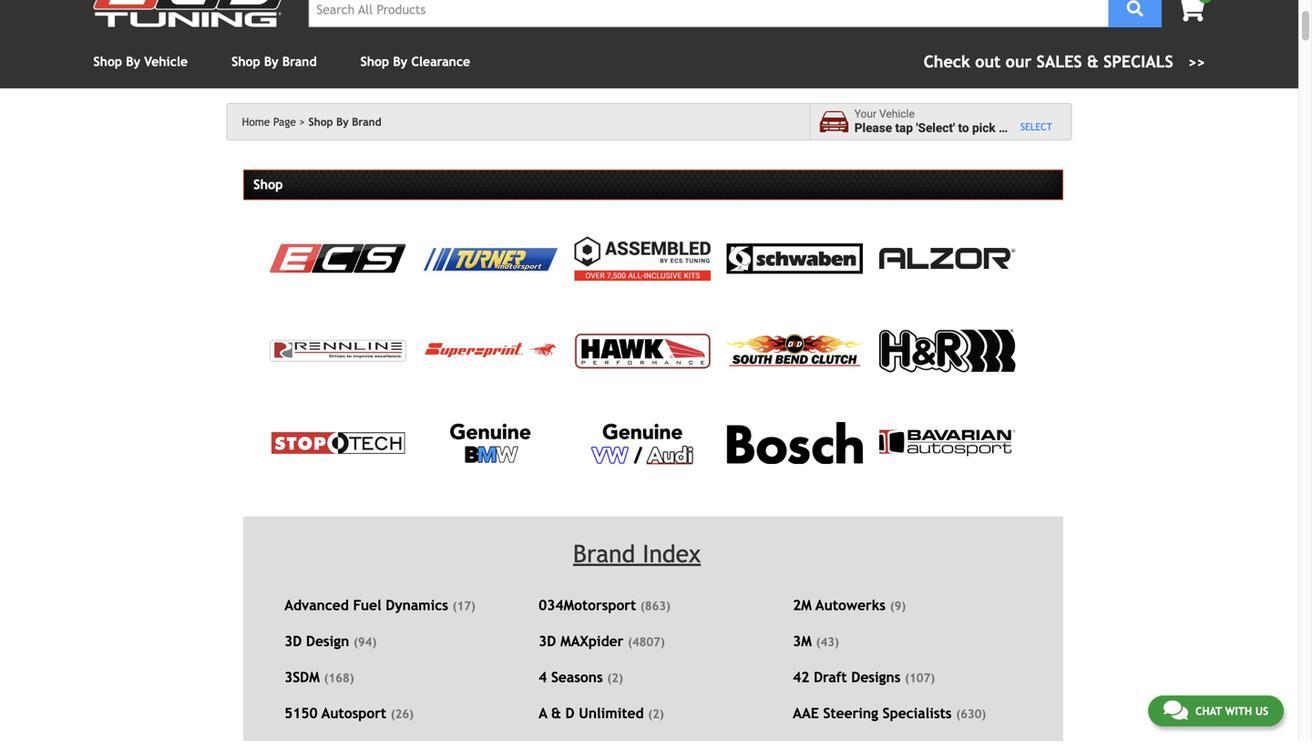 Task type: locate. For each thing, give the bounding box(es) containing it.
0 horizontal spatial vehicle
[[144, 54, 188, 69]]

home page link
[[242, 115, 305, 128]]

0 vertical spatial brand
[[282, 54, 317, 69]]

your
[[855, 108, 877, 120]]

brand index
[[573, 540, 701, 568]]

& right "sales"
[[1088, 52, 1099, 71]]

& for sales
[[1088, 52, 1099, 71]]

1 vertical spatial &
[[551, 705, 561, 722]]

2 vertical spatial brand
[[573, 540, 636, 568]]

specials
[[1104, 52, 1174, 71]]

4 seasons (2)
[[539, 669, 624, 686]]

to
[[959, 121, 970, 135]]

brand down "shop by clearance" link
[[352, 115, 382, 128]]

select link
[[1021, 121, 1053, 133]]

dynamics
[[386, 597, 449, 614]]

alzor logo image
[[880, 248, 1016, 269]]

vehicle up tap
[[880, 108, 915, 120]]

(2) right the "unlimited"
[[648, 707, 664, 721]]

3d up 4
[[539, 633, 556, 650]]

stoptech logo image
[[270, 431, 406, 455]]

home page
[[242, 115, 296, 128]]

vehicle down "ecs tuning" image
[[144, 54, 188, 69]]

your vehicle please tap 'select' to pick a vehicle
[[855, 108, 1049, 135]]

shop by brand right page
[[309, 115, 382, 128]]

shop by vehicle link
[[93, 54, 188, 69]]

0 vertical spatial &
[[1088, 52, 1099, 71]]

south%20bend%20clutch logo image
[[727, 334, 864, 368]]

shop
[[93, 54, 122, 69], [232, 54, 260, 69], [361, 54, 389, 69], [309, 115, 333, 128], [254, 177, 283, 192]]

Search text field
[[309, 0, 1109, 27]]

0 horizontal spatial brand
[[282, 54, 317, 69]]

h%26r logo image
[[880, 329, 1016, 372]]

1 3d from the left
[[285, 633, 302, 650]]

(2) inside a & d unlimited (2)
[[648, 707, 664, 721]]

1 horizontal spatial (2)
[[648, 707, 664, 721]]

maxpider
[[561, 633, 624, 650]]

3m
[[793, 633, 812, 650]]

5150
[[285, 705, 318, 722]]

aae steering specialists (630)
[[793, 705, 987, 722]]

by for 'shop by brand' link
[[264, 54, 279, 69]]

clearance
[[412, 54, 470, 69]]

a
[[539, 705, 548, 722]]

search image
[[1128, 0, 1144, 17]]

by
[[126, 54, 140, 69], [264, 54, 279, 69], [393, 54, 408, 69], [337, 115, 349, 128]]

3d
[[285, 633, 302, 650], [539, 633, 556, 650]]

brand
[[282, 54, 317, 69], [352, 115, 382, 128], [573, 540, 636, 568]]

1 horizontal spatial 3d
[[539, 633, 556, 650]]

vehicle
[[1009, 121, 1049, 135]]

(94)
[[354, 635, 377, 649]]

0 vertical spatial vehicle
[[144, 54, 188, 69]]

0 horizontal spatial &
[[551, 705, 561, 722]]

ecs tuning image
[[93, 0, 294, 27]]

vehicle
[[144, 54, 188, 69], [880, 108, 915, 120]]

3d left design
[[285, 633, 302, 650]]

shop by brand
[[232, 54, 317, 69], [309, 115, 382, 128]]

please
[[855, 121, 893, 135]]

&
[[1088, 52, 1099, 71], [551, 705, 561, 722]]

schwaben logo image
[[727, 242, 864, 275]]

sales & specials link
[[924, 49, 1206, 74]]

1 vertical spatial vehicle
[[880, 108, 915, 120]]

by for "shop by clearance" link
[[393, 54, 408, 69]]

d
[[566, 705, 575, 722]]

bavarian%20autosport logo image
[[880, 430, 1016, 456]]

(2)
[[608, 671, 624, 685], [648, 707, 664, 721]]

shop by brand up home page link
[[232, 54, 317, 69]]

1 horizontal spatial &
[[1088, 52, 1099, 71]]

0 horizontal spatial 3d
[[285, 633, 302, 650]]

shop by clearance link
[[361, 54, 470, 69]]

(168)
[[324, 671, 354, 685]]

1 vertical spatial (2)
[[648, 707, 664, 721]]

comments image
[[1164, 699, 1189, 721]]

(2) up the "unlimited"
[[608, 671, 624, 685]]

42
[[793, 669, 810, 686]]

by up home page link
[[264, 54, 279, 69]]

specialists
[[883, 705, 952, 722]]

1 horizontal spatial brand
[[352, 115, 382, 128]]

seasons
[[552, 669, 603, 686]]

brand up page
[[282, 54, 317, 69]]

shop for 'shop by brand' link
[[232, 54, 260, 69]]

1 vertical spatial brand
[[352, 115, 382, 128]]

sales
[[1037, 52, 1083, 71]]

design
[[306, 633, 350, 650]]

3d design (94)
[[285, 633, 377, 650]]

2 3d from the left
[[539, 633, 556, 650]]

home
[[242, 115, 270, 128]]

aae
[[793, 705, 819, 722]]

chat with us link
[[1149, 696, 1285, 727]]

3d for 3d maxpider
[[539, 633, 556, 650]]

0 horizontal spatial (2)
[[608, 671, 624, 685]]

(863)
[[641, 599, 671, 613]]

sales & specials
[[1037, 52, 1174, 71]]

autosport
[[322, 705, 387, 722]]

by left clearance
[[393, 54, 408, 69]]

(107)
[[905, 671, 936, 685]]

brand up 034motorsport (863)
[[573, 540, 636, 568]]

0 vertical spatial (2)
[[608, 671, 624, 685]]

by down "ecs tuning" image
[[126, 54, 140, 69]]

shop by clearance
[[361, 54, 470, 69]]

shop by vehicle
[[93, 54, 188, 69]]

(9)
[[890, 599, 906, 613]]

tap
[[896, 121, 914, 135]]

1 horizontal spatial vehicle
[[880, 108, 915, 120]]

& right the a
[[551, 705, 561, 722]]



Task type: vqa. For each thing, say whether or not it's contained in the screenshot.
Bosch Logo on the right bottom of page
yes



Task type: describe. For each thing, give the bounding box(es) containing it.
us
[[1256, 705, 1269, 718]]

unlimited
[[579, 705, 644, 722]]

with
[[1226, 705, 1253, 718]]

assembled%20by%20ecs logo image
[[575, 237, 711, 281]]

by right page
[[337, 115, 349, 128]]

select
[[1021, 121, 1053, 132]]

2 horizontal spatial brand
[[573, 540, 636, 568]]

ecs logo image
[[270, 244, 406, 273]]

bosch logo image
[[727, 422, 864, 464]]

shop for "shop by clearance" link
[[361, 54, 389, 69]]

fuel
[[353, 597, 382, 614]]

3d for 3d design
[[285, 633, 302, 650]]

42 draft designs (107)
[[793, 669, 936, 686]]

chat with us
[[1196, 705, 1269, 718]]

(17)
[[453, 599, 476, 613]]

by for 'shop by vehicle' "link"
[[126, 54, 140, 69]]

turner%20motorsport logo image
[[422, 245, 559, 272]]

shop for 'shop by vehicle' "link"
[[93, 54, 122, 69]]

3d maxpider (4807)
[[539, 633, 665, 650]]

& for a
[[551, 705, 561, 722]]

(630)
[[957, 707, 987, 721]]

(43)
[[817, 635, 840, 649]]

1 vertical spatial shop by brand
[[309, 115, 382, 128]]

steering
[[824, 705, 879, 722]]

(26)
[[391, 707, 414, 721]]

a
[[999, 121, 1006, 135]]

page
[[273, 115, 296, 128]]

advanced fuel dynamics (17)
[[285, 597, 476, 614]]

shopping cart image
[[1177, 0, 1206, 21]]

vehicle inside your vehicle please tap 'select' to pick a vehicle
[[880, 108, 915, 120]]

shop by brand link
[[232, 54, 317, 69]]

0 vertical spatial shop by brand
[[232, 54, 317, 69]]

4
[[539, 669, 547, 686]]

034motorsport
[[539, 597, 637, 614]]

hawk logo image
[[575, 333, 711, 369]]

rennline logo image
[[270, 340, 406, 362]]

pick
[[973, 121, 996, 135]]

supersprint logo image
[[422, 341, 559, 361]]

genuine%20volkswagen%20audi logo image
[[589, 421, 697, 465]]

3sdm
[[285, 669, 320, 686]]

3m (43)
[[793, 633, 840, 650]]

advanced
[[285, 597, 349, 614]]

034motorsport (863)
[[539, 597, 671, 614]]

(2) inside 4 seasons (2)
[[608, 671, 624, 685]]

draft
[[814, 669, 848, 686]]

chat
[[1196, 705, 1223, 718]]

a & d unlimited (2)
[[539, 705, 664, 722]]

2m autowerks (9)
[[793, 597, 906, 614]]

2m
[[793, 597, 812, 614]]

'select'
[[917, 121, 956, 135]]

autowerks
[[816, 597, 886, 614]]

(4807)
[[628, 635, 665, 649]]

index
[[643, 540, 701, 568]]

designs
[[852, 669, 901, 686]]

5150 autosport (26)
[[285, 705, 414, 722]]

3sdm (168)
[[285, 669, 354, 686]]

genuine%20bmw logo image
[[448, 421, 533, 465]]



